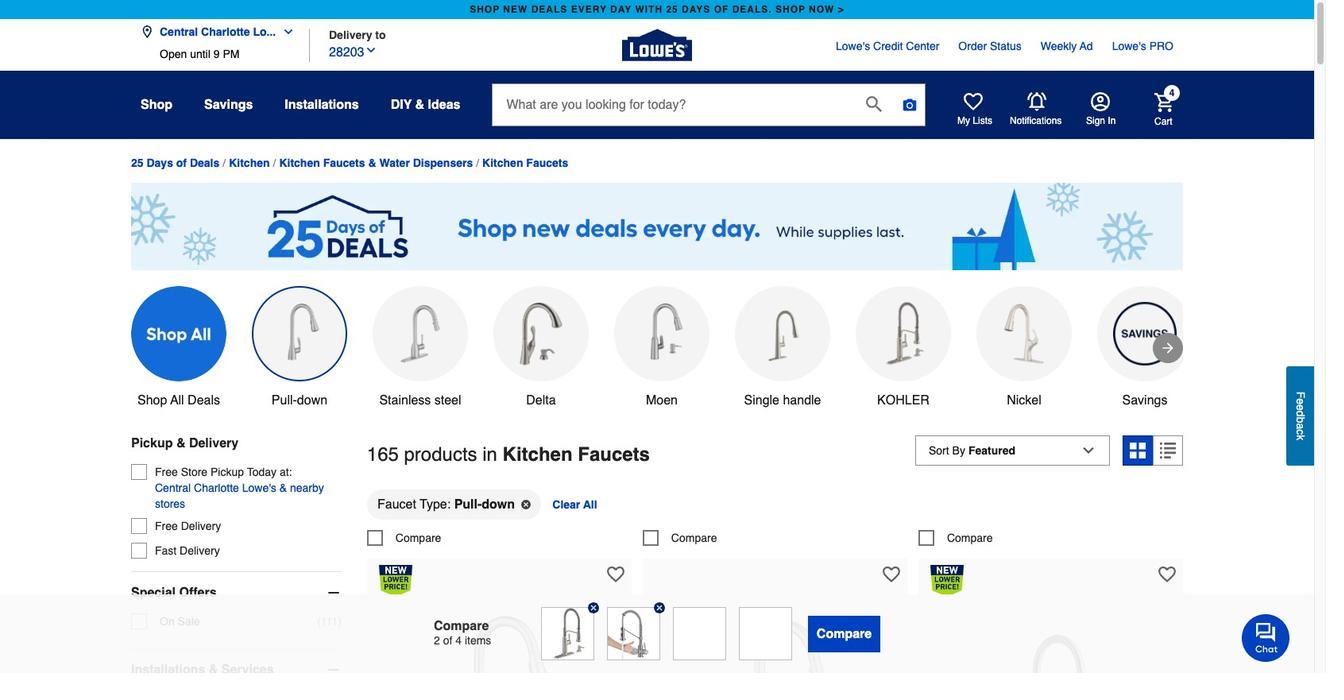 Task type: locate. For each thing, give the bounding box(es) containing it.
2 horizontal spatial /
[[476, 156, 479, 170]]

all up pickup & delivery
[[170, 393, 184, 408]]

free down stores
[[155, 520, 178, 532]]

chevron down image inside "28203" button
[[364, 43, 377, 56]]

1 vertical spatial free
[[155, 520, 178, 532]]

1 horizontal spatial shop
[[776, 4, 806, 15]]

free
[[155, 466, 178, 478], [155, 520, 178, 532]]

lowe's down today
[[242, 482, 277, 494]]

0 horizontal spatial pull-
[[272, 393, 297, 408]]

water
[[380, 157, 410, 170]]

faucet type: pull-down
[[378, 497, 515, 512]]

25 right with
[[666, 4, 679, 15]]

shop new deals every day with 25 days of deals. shop now >
[[470, 4, 845, 15]]

lowe's credit center link
[[836, 38, 940, 54]]

2 heart outline image from the left
[[1159, 566, 1176, 583]]

0 vertical spatial down
[[297, 393, 328, 408]]

0 horizontal spatial 4
[[456, 634, 462, 647]]

weekly ad
[[1041, 40, 1094, 52]]

2 horizontal spatial lowe's
[[1113, 40, 1147, 52]]

now
[[809, 4, 835, 15]]

1 vertical spatial deals
[[188, 393, 220, 408]]

4 left "items"
[[456, 634, 462, 647]]

faucets
[[323, 157, 365, 170], [527, 157, 569, 170], [578, 443, 650, 466]]

25 days of deals link
[[131, 157, 220, 170]]

k
[[1295, 435, 1308, 441]]

1 vertical spatial 25
[[131, 157, 144, 170]]

1 vertical spatial chevron down image
[[364, 43, 377, 56]]

1 horizontal spatial chevron down image
[[364, 43, 377, 56]]

sale
[[178, 615, 200, 628]]

1 horizontal spatial pull-
[[454, 497, 482, 512]]

down down '25 days of deals faucet type pull-down' image
[[297, 393, 328, 408]]

e up b
[[1295, 405, 1308, 411]]

4 up "cart"
[[1170, 88, 1175, 99]]

1 vertical spatial pickup
[[211, 466, 244, 478]]

pickup down 'shop all deals'
[[131, 436, 173, 451]]

free delivery
[[155, 520, 221, 532]]

25 days of deals / kitchen / kitchen faucets & water dispensers / kitchen faucets
[[131, 156, 569, 170]]

1 vertical spatial savings
[[1123, 393, 1168, 408]]

shop left now
[[776, 4, 806, 15]]

& left 'water'
[[368, 157, 376, 170]]

pull- right type:
[[454, 497, 482, 512]]

1 horizontal spatial lowe's
[[836, 40, 871, 52]]

free store pickup today at:
[[155, 466, 292, 478]]

deals
[[190, 157, 220, 170], [188, 393, 220, 408]]

compare inside "button"
[[817, 627, 872, 641]]

kitchen right kitchen link
[[279, 157, 320, 170]]

nickel button
[[977, 286, 1072, 410]]

savings button
[[204, 91, 253, 119], [1098, 286, 1193, 410]]

credit
[[874, 40, 903, 52]]

0 vertical spatial central
[[160, 25, 198, 38]]

0 vertical spatial pull-
[[272, 393, 297, 408]]

shop
[[470, 4, 500, 15], [776, 4, 806, 15]]

my lists
[[958, 115, 993, 126]]

pull- down '25 days of deals faucet type pull-down' image
[[272, 393, 297, 408]]

& down at:
[[280, 482, 287, 494]]

stainless steel button
[[373, 286, 468, 410]]

lowe's
[[836, 40, 871, 52], [1113, 40, 1147, 52], [242, 482, 277, 494]]

central
[[160, 25, 198, 38], [155, 482, 191, 494]]

sign in
[[1087, 115, 1116, 126]]

1 vertical spatial shop
[[137, 393, 167, 408]]

minus image down ( 111 )
[[326, 662, 342, 673]]

special offers
[[131, 586, 217, 600]]

1 vertical spatial pull-
[[454, 497, 482, 512]]

lowe's left the 'pro'
[[1113, 40, 1147, 52]]

1 vertical spatial down
[[482, 497, 515, 512]]

compare inside 1000957192 element
[[396, 531, 441, 544]]

search image
[[867, 96, 883, 112]]

of inside 25 days of deals / kitchen / kitchen faucets & water dispensers / kitchen faucets
[[176, 157, 187, 170]]

shop up pickup & delivery
[[137, 393, 167, 408]]

pull-
[[272, 393, 297, 408], [454, 497, 482, 512]]

1 horizontal spatial /
[[273, 156, 276, 170]]

list box containing faucet type:
[[367, 489, 1184, 530]]

compare button
[[808, 616, 881, 652]]

2 free from the top
[[155, 520, 178, 532]]

until
[[190, 48, 211, 60]]

1 vertical spatial of
[[443, 634, 453, 647]]

minus image inside special offers button
[[326, 585, 342, 601]]

/ left kitchen link
[[223, 156, 226, 170]]

clear all
[[553, 498, 597, 511]]

charlotte down free store pickup today at:
[[194, 482, 239, 494]]

e up d
[[1295, 399, 1308, 405]]

shop
[[141, 98, 173, 112], [137, 393, 167, 408]]

25 left 'days'
[[131, 157, 144, 170]]

down left close circle filled image
[[482, 497, 515, 512]]

savings
[[204, 98, 253, 112], [1123, 393, 1168, 408]]

2
[[434, 634, 440, 647]]

lowe's left credit on the top right of the page
[[836, 40, 871, 52]]

delta
[[526, 393, 556, 408]]

0 vertical spatial all
[[170, 393, 184, 408]]

25
[[666, 4, 679, 15], [131, 157, 144, 170]]

free left store
[[155, 466, 178, 478]]

shop for shop all deals
[[137, 393, 167, 408]]

deals inside button
[[188, 393, 220, 408]]

1 heart outline image from the left
[[607, 566, 625, 583]]

2 horizontal spatial faucets
[[578, 443, 650, 466]]

heart outline image
[[883, 566, 901, 583]]

2 e from the top
[[1295, 405, 1308, 411]]

Search Query text field
[[493, 84, 854, 126]]

0 horizontal spatial of
[[176, 157, 187, 170]]

9
[[214, 48, 220, 60]]

delivery up 28203
[[329, 28, 372, 41]]

clear all button
[[551, 489, 599, 520]]

store
[[181, 466, 208, 478]]

0 horizontal spatial pickup
[[131, 436, 173, 451]]

central for central charlotte lo...
[[160, 25, 198, 38]]

shop left new
[[470, 4, 500, 15]]

all inside list box
[[583, 498, 597, 511]]

central inside button
[[160, 25, 198, 38]]

all right the clear
[[583, 498, 597, 511]]

every
[[571, 4, 607, 15]]

25 days of deals brand moen image
[[630, 302, 694, 366]]

all for shop
[[170, 393, 184, 408]]

of
[[714, 4, 729, 15]]

of right 2
[[443, 634, 453, 647]]

deals
[[532, 4, 568, 15]]

1 vertical spatial 4
[[456, 634, 462, 647]]

offers
[[179, 586, 217, 600]]

arrow right image
[[1161, 340, 1177, 356]]

down inside button
[[297, 393, 328, 408]]

(
[[317, 615, 321, 628]]

minus image up the 111
[[326, 585, 342, 601]]

lowe's home improvement account image
[[1091, 92, 1111, 111]]

days
[[147, 157, 173, 170]]

lowe's home improvement cart image
[[1155, 93, 1174, 112]]

0 horizontal spatial heart outline image
[[607, 566, 625, 583]]

central charlotte lowe's & nearby stores button
[[155, 480, 342, 512]]

delivery
[[329, 28, 372, 41], [189, 436, 239, 451], [181, 520, 221, 532], [180, 544, 220, 557]]

charlotte up the pm
[[201, 25, 250, 38]]

&
[[415, 98, 425, 112], [368, 157, 376, 170], [176, 436, 186, 451], [280, 482, 287, 494]]

special offers button
[[131, 572, 342, 614]]

compare inside 1001327070 element
[[672, 531, 717, 544]]

shop for shop
[[141, 98, 173, 112]]

0 vertical spatial of
[[176, 157, 187, 170]]

central up stores
[[155, 482, 191, 494]]

/ right dispensers
[[476, 156, 479, 170]]

0 vertical spatial chevron down image
[[276, 25, 295, 38]]

delivery up free store pickup today at:
[[189, 436, 239, 451]]

savings down the pm
[[204, 98, 253, 112]]

lowe's home improvement logo image
[[622, 10, 692, 80]]

0 vertical spatial 25
[[666, 4, 679, 15]]

my lists link
[[958, 92, 993, 127]]

1 vertical spatial all
[[583, 498, 597, 511]]

1 minus image from the top
[[326, 585, 342, 601]]

central for central charlotte lowe's & nearby stores
[[155, 482, 191, 494]]

1 vertical spatial savings button
[[1098, 286, 1193, 410]]

1 horizontal spatial all
[[583, 498, 597, 511]]

1 horizontal spatial down
[[482, 497, 515, 512]]

0 vertical spatial charlotte
[[201, 25, 250, 38]]

1 vertical spatial central
[[155, 482, 191, 494]]

0 horizontal spatial down
[[297, 393, 328, 408]]

items
[[465, 634, 492, 647]]

1 e from the top
[[1295, 399, 1308, 405]]

new lower price image
[[931, 565, 964, 597]]

of right 'days'
[[176, 157, 187, 170]]

25 days of deals brand delta image
[[510, 302, 573, 366]]

1 free from the top
[[155, 466, 178, 478]]

of inside compare 2 of 4 items
[[443, 634, 453, 647]]

1 horizontal spatial savings
[[1123, 393, 1168, 408]]

pro
[[1150, 40, 1174, 52]]

0 horizontal spatial /
[[223, 156, 226, 170]]

165
[[367, 443, 399, 466]]

central charlotte lowe's & nearby stores
[[155, 482, 324, 510]]

0 vertical spatial shop
[[141, 98, 173, 112]]

remove this product image
[[654, 603, 665, 614]]

heart outline image for new lower price icon in the right of the page
[[1159, 566, 1176, 583]]

1 vertical spatial charlotte
[[194, 482, 239, 494]]

of for 25
[[176, 157, 187, 170]]

open
[[160, 48, 187, 60]]

all
[[170, 393, 184, 408], [583, 498, 597, 511]]

1 horizontal spatial of
[[443, 634, 453, 647]]

central charlotte lo... button
[[141, 16, 301, 48]]

deals left kitchen link
[[190, 157, 220, 170]]

fast
[[155, 544, 177, 557]]

kitchen faucets link
[[483, 157, 569, 170]]

lowe's inside central charlotte lowe's & nearby stores
[[242, 482, 277, 494]]

my
[[958, 115, 971, 126]]

lowe's credit center
[[836, 40, 940, 52]]

25 days of deals brand kohler image
[[872, 302, 936, 366]]

0 horizontal spatial 25
[[131, 157, 144, 170]]

0 horizontal spatial shop
[[470, 4, 500, 15]]

kohler button
[[856, 286, 952, 410]]

4
[[1170, 88, 1175, 99], [456, 634, 462, 647]]

single handle
[[744, 393, 822, 408]]

0 horizontal spatial lowe's
[[242, 482, 277, 494]]

0 vertical spatial 4
[[1170, 88, 1175, 99]]

compare inside the 1002979846 element
[[947, 531, 993, 544]]

/ right kitchen link
[[273, 156, 276, 170]]

pickup up central charlotte lowe's & nearby stores
[[211, 466, 244, 478]]

heart outline image
[[607, 566, 625, 583], [1159, 566, 1176, 583]]

0 vertical spatial savings
[[204, 98, 253, 112]]

0 horizontal spatial all
[[170, 393, 184, 408]]

charlotte inside central charlotte lowe's & nearby stores
[[194, 482, 239, 494]]

None search field
[[492, 83, 926, 141]]

lowe's for lowe's credit center
[[836, 40, 871, 52]]

clear
[[553, 498, 581, 511]]

compare for the 1002979846 element
[[947, 531, 993, 544]]

0 vertical spatial deals
[[190, 157, 220, 170]]

close circle filled image
[[522, 500, 531, 509]]

shop all deals button
[[131, 286, 227, 410]]

free for free delivery
[[155, 520, 178, 532]]

pickup
[[131, 436, 173, 451], [211, 466, 244, 478]]

shop inside shop all deals button
[[137, 393, 167, 408]]

0 horizontal spatial chevron down image
[[276, 25, 295, 38]]

compare for 1001327070 element
[[672, 531, 717, 544]]

0 vertical spatial minus image
[[326, 585, 342, 601]]

central up the open
[[160, 25, 198, 38]]

pull-down
[[272, 393, 328, 408]]

chat invite button image
[[1242, 614, 1291, 662]]

25 days of deals. shop new deals every day. while supplies last. image
[[131, 183, 1184, 270]]

savings up grid view image
[[1123, 393, 1168, 408]]

kitchen right 25 days of deals link
[[229, 157, 270, 170]]

charlotte for lo...
[[201, 25, 250, 38]]

0 vertical spatial free
[[155, 466, 178, 478]]

charlotte inside button
[[201, 25, 250, 38]]

sign in button
[[1087, 92, 1116, 127]]

1 vertical spatial minus image
[[326, 662, 342, 673]]

list box
[[367, 489, 1184, 530]]

2 / from the left
[[273, 156, 276, 170]]

0 vertical spatial savings button
[[204, 91, 253, 119]]

deals up pickup & delivery
[[188, 393, 220, 408]]

central inside central charlotte lowe's & nearby stores
[[155, 482, 191, 494]]

shop down the open
[[141, 98, 173, 112]]

1 horizontal spatial pickup
[[211, 466, 244, 478]]

/
[[223, 156, 226, 170], [273, 156, 276, 170], [476, 156, 479, 170]]

order
[[959, 40, 987, 52]]

chevron down image
[[276, 25, 295, 38], [364, 43, 377, 56]]

1 horizontal spatial heart outline image
[[1159, 566, 1176, 583]]

minus image
[[326, 585, 342, 601], [326, 662, 342, 673]]



Task type: vqa. For each thing, say whether or not it's contained in the screenshot.
Special Offers
yes



Task type: describe. For each thing, give the bounding box(es) containing it.
1001327070 element
[[643, 530, 717, 546]]

kitchen right in
[[503, 443, 573, 466]]

in
[[483, 443, 498, 466]]

lowe's for lowe's pro
[[1113, 40, 1147, 52]]

kitchen link
[[229, 157, 270, 170]]

ad
[[1080, 40, 1094, 52]]

nickel
[[1007, 393, 1042, 408]]

heart outline image for new lower price image
[[607, 566, 625, 583]]

25 days of deals number of faucet handles single handle image
[[751, 302, 815, 366]]

0 vertical spatial pickup
[[131, 436, 173, 451]]

list view image
[[1161, 443, 1176, 459]]

of for compare
[[443, 634, 453, 647]]

lists
[[973, 115, 993, 126]]

stainless
[[380, 393, 431, 408]]

compare 2 of 4 items
[[434, 619, 492, 647]]

faucet
[[378, 497, 416, 512]]

weekly
[[1041, 40, 1077, 52]]

& inside central charlotte lowe's & nearby stores
[[280, 482, 287, 494]]

delivery down "free delivery"
[[180, 544, 220, 557]]

new lower price image
[[379, 565, 412, 597]]

diy & ideas
[[391, 98, 461, 112]]

special
[[131, 586, 176, 600]]

in
[[1108, 115, 1116, 126]]

camera image
[[903, 97, 919, 113]]

free for free store pickup today at:
[[155, 466, 178, 478]]

all for clear
[[583, 498, 597, 511]]

1 shop from the left
[[470, 4, 500, 15]]

1 horizontal spatial savings button
[[1098, 286, 1193, 410]]

f e e d b a c k
[[1295, 392, 1308, 441]]

nearby
[[290, 482, 324, 494]]

4 inside compare 2 of 4 items
[[456, 634, 462, 647]]

pull- inside button
[[272, 393, 297, 408]]

lo...
[[253, 25, 276, 38]]

moen button
[[614, 286, 710, 410]]

1 horizontal spatial 25
[[666, 4, 679, 15]]

handle
[[783, 393, 822, 408]]

day
[[611, 4, 632, 15]]

type:
[[420, 497, 451, 512]]

days
[[682, 4, 711, 15]]

delivery up fast delivery
[[181, 520, 221, 532]]

on sale
[[160, 615, 200, 628]]

28203
[[329, 45, 364, 59]]

b
[[1295, 417, 1308, 423]]

shop new deals every day with 25 days of deals. shop now > link
[[467, 0, 848, 19]]

compare inside compare 2 of 4 items
[[434, 619, 489, 633]]

lowe's home improvement notification center image
[[1028, 92, 1047, 111]]

kitchen faucets & water dispensers link
[[279, 157, 473, 170]]

f
[[1295, 392, 1308, 399]]

1 horizontal spatial faucets
[[527, 157, 569, 170]]

0 horizontal spatial savings
[[204, 98, 253, 112]]

sign
[[1087, 115, 1106, 126]]

( 111 )
[[317, 615, 342, 628]]

pickup & delivery
[[131, 436, 239, 451]]

central charlotte lo...
[[160, 25, 276, 38]]

a
[[1295, 423, 1308, 430]]

111
[[321, 615, 338, 628]]

order status
[[959, 40, 1022, 52]]

shop all deals
[[137, 393, 220, 408]]

25 days of deals fixture color family nickel image
[[993, 302, 1056, 366]]

grid view image
[[1130, 443, 1146, 459]]

lowe's pro
[[1113, 40, 1174, 52]]

25 days of deals special offers savings image
[[1114, 302, 1177, 366]]

f e e d b a c k button
[[1287, 367, 1315, 466]]

1 horizontal spatial 4
[[1170, 88, 1175, 99]]

shop all deals image
[[131, 286, 227, 381]]

diy & ideas button
[[391, 91, 461, 119]]

lowe's home improvement lists image
[[964, 92, 983, 111]]

compare for 1000957192 element
[[396, 531, 441, 544]]

3 / from the left
[[476, 156, 479, 170]]

to
[[375, 28, 386, 41]]

delta button
[[494, 286, 589, 410]]

single handle button
[[735, 286, 831, 410]]

status
[[990, 40, 1022, 52]]

d
[[1295, 411, 1308, 417]]

0 horizontal spatial savings button
[[204, 91, 253, 119]]

pm
[[223, 48, 240, 60]]

& right diy
[[415, 98, 425, 112]]

deals inside 25 days of deals / kitchen / kitchen faucets & water dispensers / kitchen faucets
[[190, 157, 220, 170]]

shop button
[[141, 91, 173, 119]]

)
[[338, 615, 342, 628]]

28203 button
[[329, 41, 377, 62]]

>
[[838, 4, 845, 15]]

notifications
[[1010, 115, 1062, 126]]

chevron down image inside central charlotte lo... button
[[276, 25, 295, 38]]

& inside 25 days of deals / kitchen / kitchen faucets & water dispensers / kitchen faucets
[[368, 157, 376, 170]]

2 shop from the left
[[776, 4, 806, 15]]

25 inside 25 days of deals / kitchen / kitchen faucets & water dispensers / kitchen faucets
[[131, 157, 144, 170]]

open until 9 pm
[[160, 48, 240, 60]]

kitchen right dispensers
[[483, 157, 523, 170]]

dispensers
[[413, 157, 473, 170]]

deals.
[[733, 4, 772, 15]]

pull-down button
[[252, 286, 347, 410]]

with
[[635, 4, 663, 15]]

c
[[1295, 430, 1308, 435]]

0 horizontal spatial faucets
[[323, 157, 365, 170]]

25 days of deals faucet type pull-down image
[[268, 302, 331, 366]]

ideas
[[428, 98, 461, 112]]

new
[[503, 4, 528, 15]]

25 days of deals fixture color family stainless steel image
[[389, 302, 452, 366]]

2 minus image from the top
[[326, 662, 342, 673]]

& up store
[[176, 436, 186, 451]]

charlotte for lowe's
[[194, 482, 239, 494]]

at:
[[280, 466, 292, 478]]

1000957192 element
[[367, 530, 441, 546]]

fast delivery
[[155, 544, 220, 557]]

products
[[404, 443, 477, 466]]

single
[[744, 393, 780, 408]]

1 / from the left
[[223, 156, 226, 170]]

location image
[[141, 25, 153, 38]]

1002979846 element
[[919, 530, 993, 546]]

remove this product image
[[588, 603, 599, 614]]

cart
[[1155, 116, 1173, 127]]

center
[[906, 40, 940, 52]]

kohler
[[878, 393, 930, 408]]

compare for compare "button"
[[817, 627, 872, 641]]



